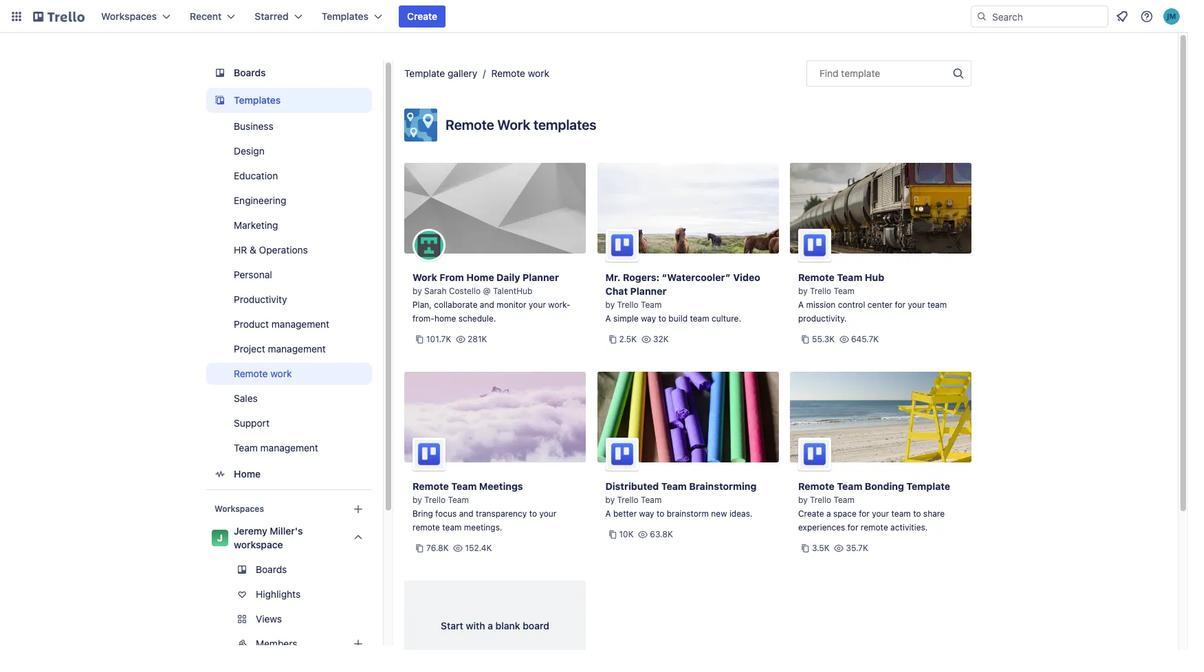 Task type: locate. For each thing, give the bounding box(es) containing it.
templates up business
[[234, 94, 281, 106]]

ideas.
[[729, 509, 753, 519]]

0 horizontal spatial remote
[[413, 523, 440, 533]]

remote up '35.7k'
[[861, 523, 888, 533]]

a left the simple at the right
[[605, 314, 611, 324]]

a inside remote team hub by trello team a mission control center for your team productivity.
[[798, 300, 804, 310]]

for
[[895, 300, 906, 310], [859, 509, 870, 519], [848, 523, 858, 533]]

0 horizontal spatial work
[[270, 368, 292, 380]]

planner
[[523, 272, 559, 283], [630, 285, 667, 297]]

management inside product management 'link'
[[271, 318, 329, 330]]

1 vertical spatial a
[[488, 620, 493, 632]]

0 vertical spatial planner
[[523, 272, 559, 283]]

way
[[641, 314, 656, 324], [639, 509, 654, 519]]

trello
[[810, 286, 831, 296], [617, 300, 639, 310], [424, 495, 446, 505], [617, 495, 639, 505], [810, 495, 831, 505]]

boards for home
[[234, 67, 266, 78]]

team inside team management link
[[234, 442, 258, 454]]

your for remote team meetings
[[539, 509, 557, 519]]

by inside work from home daily planner by sarah costello @ talenthub plan, collaborate and monitor your work- from-home schedule.
[[413, 286, 422, 296]]

1 vertical spatial planner
[[630, 285, 667, 297]]

0 vertical spatial workspaces
[[101, 10, 157, 22]]

starred button
[[246, 6, 311, 28]]

engineering
[[234, 195, 286, 206]]

2 boards link from the top
[[206, 559, 372, 581]]

home image
[[212, 466, 228, 483]]

team right "build"
[[690, 314, 709, 324]]

templates right starred dropdown button
[[322, 10, 369, 22]]

1 remote from the left
[[413, 523, 440, 533]]

1 vertical spatial for
[[859, 509, 870, 519]]

transparency
[[476, 509, 527, 519]]

1 vertical spatial and
[[459, 509, 474, 519]]

back to home image
[[33, 6, 85, 28]]

by inside remote team meetings by trello team bring focus and transparency to your remote team meetings.
[[413, 495, 422, 505]]

way inside distributed team brainstorming by trello team a better way to brainstorm new ideas.
[[639, 509, 654, 519]]

create button
[[399, 6, 446, 28]]

boards link up 'templates' link at left top
[[206, 61, 372, 85]]

meetings.
[[464, 523, 502, 533]]

trello inside mr. rogers: "watercooler" video chat planner by trello team a simple way to build team culture.
[[617, 300, 639, 310]]

management inside team management link
[[260, 442, 318, 454]]

1 horizontal spatial template
[[907, 481, 950, 492]]

1 horizontal spatial a
[[826, 509, 831, 519]]

template gallery link
[[404, 67, 477, 79]]

business link
[[206, 116, 372, 138]]

build
[[669, 314, 688, 324]]

work left templates
[[497, 117, 530, 133]]

video
[[733, 272, 760, 283]]

by up the plan,
[[413, 286, 422, 296]]

1 horizontal spatial templates
[[322, 10, 369, 22]]

by up better
[[605, 495, 615, 505]]

0 vertical spatial for
[[895, 300, 906, 310]]

0 horizontal spatial template
[[404, 67, 445, 79]]

template up share
[[907, 481, 950, 492]]

views
[[256, 613, 282, 625]]

0 vertical spatial home
[[466, 272, 494, 283]]

for down space
[[848, 523, 858, 533]]

a inside remote team bonding template by trello team create a space for your team to share experiences for remote activities.
[[826, 509, 831, 519]]

management down productivity link
[[271, 318, 329, 330]]

remote up mission
[[798, 272, 835, 283]]

create up template gallery
[[407, 10, 437, 22]]

to inside mr. rogers: "watercooler" video chat planner by trello team a simple way to build team culture.
[[658, 314, 666, 324]]

by down chat
[[605, 300, 615, 310]]

2 vertical spatial management
[[260, 442, 318, 454]]

your inside remote team bonding template by trello team create a space for your team to share experiences for remote activities.
[[872, 509, 889, 519]]

0 horizontal spatial for
[[848, 523, 858, 533]]

remote work down project
[[234, 368, 292, 380]]

planner inside work from home daily planner by sarah costello @ talenthub plan, collaborate and monitor your work- from-home schedule.
[[523, 272, 559, 283]]

trello team image up distributed
[[605, 438, 638, 471]]

2.5k
[[619, 334, 637, 344]]

10k
[[619, 529, 634, 540]]

bonding
[[865, 481, 904, 492]]

1 vertical spatial workspaces
[[215, 504, 264, 514]]

remote inside remote team bonding template by trello team create a space for your team to share experiences for remote activities.
[[861, 523, 888, 533]]

1 vertical spatial create
[[798, 509, 824, 519]]

to inside remote team meetings by trello team bring focus and transparency to your remote team meetings.
[[529, 509, 537, 519]]

create a workspace image
[[350, 501, 366, 518]]

1 vertical spatial boards
[[256, 564, 287, 576]]

1 vertical spatial management
[[268, 343, 326, 355]]

0 horizontal spatial templates
[[234, 94, 281, 106]]

trello team image
[[798, 229, 831, 262], [798, 438, 831, 471]]

blank
[[496, 620, 520, 632]]

team
[[837, 272, 863, 283], [834, 286, 855, 296], [641, 300, 662, 310], [234, 442, 258, 454], [451, 481, 477, 492], [661, 481, 687, 492], [837, 481, 863, 492], [448, 495, 469, 505], [641, 495, 662, 505], [834, 495, 855, 505]]

0 vertical spatial management
[[271, 318, 329, 330]]

1 horizontal spatial work
[[528, 67, 549, 79]]

1 vertical spatial a
[[605, 314, 611, 324]]

for right space
[[859, 509, 870, 519]]

0 notifications image
[[1114, 8, 1130, 25]]

0 horizontal spatial work
[[413, 272, 437, 283]]

to up activities.
[[913, 509, 921, 519]]

1 horizontal spatial home
[[466, 272, 494, 283]]

trello up experiences
[[810, 495, 831, 505]]

experiences
[[798, 523, 845, 533]]

remote up bring
[[413, 481, 449, 492]]

2 vertical spatial a
[[605, 509, 611, 519]]

for right center at the top right of page
[[895, 300, 906, 310]]

collaborate
[[434, 300, 478, 310]]

for for bonding
[[859, 509, 870, 519]]

productivity.
[[798, 314, 847, 324]]

1 boards link from the top
[[206, 61, 372, 85]]

trello inside remote team hub by trello team a mission control center for your team productivity.
[[810, 286, 831, 296]]

personal
[[234, 269, 272, 281]]

trello up the simple at the right
[[617, 300, 639, 310]]

1 vertical spatial home
[[234, 468, 261, 480]]

remote work
[[491, 67, 549, 79], [234, 368, 292, 380]]

product management link
[[206, 314, 372, 336]]

1 vertical spatial remote work link
[[206, 363, 372, 385]]

0 vertical spatial boards
[[234, 67, 266, 78]]

trello up focus
[[424, 495, 446, 505]]

boards right the 'board' icon
[[234, 67, 266, 78]]

remote up space
[[798, 481, 835, 492]]

remote right remote work icon on the top of the page
[[446, 117, 494, 133]]

planner down rogers:
[[630, 285, 667, 297]]

for inside remote team hub by trello team a mission control center for your team productivity.
[[895, 300, 906, 310]]

trello team image for mr.
[[605, 229, 638, 262]]

2 trello team image from the top
[[798, 438, 831, 471]]

0 vertical spatial a
[[798, 300, 804, 310]]

1 horizontal spatial create
[[798, 509, 824, 519]]

highlights
[[256, 589, 301, 600]]

0 vertical spatial trello team image
[[798, 229, 831, 262]]

management for product management
[[271, 318, 329, 330]]

0 vertical spatial create
[[407, 10, 437, 22]]

by up experiences
[[798, 495, 808, 505]]

work down project management
[[270, 368, 292, 380]]

0 vertical spatial and
[[480, 300, 494, 310]]

create inside remote team bonding template by trello team create a space for your team to share experiences for remote activities.
[[798, 509, 824, 519]]

your inside remote team meetings by trello team bring focus and transparency to your remote team meetings.
[[539, 509, 557, 519]]

your down bonding
[[872, 509, 889, 519]]

remote work up the remote work templates
[[491, 67, 549, 79]]

product management
[[234, 318, 329, 330]]

recent button
[[182, 6, 244, 28]]

team right center at the top right of page
[[927, 300, 947, 310]]

1 horizontal spatial remote
[[861, 523, 888, 533]]

trello team image
[[605, 229, 638, 262], [413, 438, 446, 471], [605, 438, 638, 471]]

1 horizontal spatial work
[[497, 117, 530, 133]]

0 vertical spatial remote work link
[[491, 67, 549, 79]]

templates link
[[206, 88, 372, 113]]

trello team image up mr.
[[605, 229, 638, 262]]

remote inside remote team hub by trello team a mission control center for your team productivity.
[[798, 272, 835, 283]]

engineering link
[[206, 190, 372, 212]]

remote down bring
[[413, 523, 440, 533]]

by inside distributed team brainstorming by trello team a better way to brainstorm new ideas.
[[605, 495, 615, 505]]

remote for bonding
[[798, 481, 835, 492]]

remote inside remote team meetings by trello team bring focus and transparency to your remote team meetings.
[[413, 481, 449, 492]]

0 horizontal spatial remote work
[[234, 368, 292, 380]]

costello
[[449, 286, 481, 296]]

home
[[435, 314, 456, 324]]

sarah costello @ talenthub image
[[413, 229, 446, 262]]

home right 'home' icon
[[234, 468, 261, 480]]

your right center at the top right of page
[[908, 300, 925, 310]]

a right the 'with'
[[488, 620, 493, 632]]

remote work link
[[491, 67, 549, 79], [206, 363, 372, 385]]

workspaces button
[[93, 6, 179, 28]]

by inside mr. rogers: "watercooler" video chat planner by trello team a simple way to build team culture.
[[605, 300, 615, 310]]

team down focus
[[442, 523, 462, 533]]

template
[[404, 67, 445, 79], [907, 481, 950, 492]]

1 vertical spatial templates
[[234, 94, 281, 106]]

1 vertical spatial template
[[907, 481, 950, 492]]

start with a blank board
[[441, 620, 549, 632]]

remote inside remote team bonding template by trello team create a space for your team to share experiences for remote activities.
[[798, 481, 835, 492]]

0 horizontal spatial a
[[488, 620, 493, 632]]

1 vertical spatial work
[[413, 272, 437, 283]]

management down support link
[[260, 442, 318, 454]]

trello up mission
[[810, 286, 831, 296]]

way right the simple at the right
[[641, 314, 656, 324]]

1 vertical spatial boards link
[[206, 559, 372, 581]]

a left better
[[605, 509, 611, 519]]

32k
[[653, 334, 669, 344]]

to right the transparency
[[529, 509, 537, 519]]

1 vertical spatial way
[[639, 509, 654, 519]]

find template
[[820, 67, 880, 79]]

support link
[[206, 413, 372, 435]]

0 vertical spatial templates
[[322, 10, 369, 22]]

1 horizontal spatial remote work link
[[491, 67, 549, 79]]

better
[[613, 509, 637, 519]]

a inside mr. rogers: "watercooler" video chat planner by trello team a simple way to build team culture.
[[605, 314, 611, 324]]

trello inside distributed team brainstorming by trello team a better way to brainstorm new ideas.
[[617, 495, 639, 505]]

0 horizontal spatial remote work link
[[206, 363, 372, 385]]

trello team image up bring
[[413, 438, 446, 471]]

0 vertical spatial way
[[641, 314, 656, 324]]

design link
[[206, 140, 372, 162]]

your right the transparency
[[539, 509, 557, 519]]

1 horizontal spatial remote work
[[491, 67, 549, 79]]

work
[[528, 67, 549, 79], [270, 368, 292, 380]]

home up @ in the top of the page
[[466, 272, 494, 283]]

2 horizontal spatial for
[[895, 300, 906, 310]]

management down product management 'link'
[[268, 343, 326, 355]]

Find template field
[[807, 61, 972, 87]]

team up activities.
[[892, 509, 911, 519]]

home
[[466, 272, 494, 283], [234, 468, 261, 480]]

remote work icon image
[[404, 109, 437, 142]]

trello up better
[[617, 495, 639, 505]]

2 remote from the left
[[861, 523, 888, 533]]

boards link up 'highlights' link
[[206, 559, 372, 581]]

0 horizontal spatial create
[[407, 10, 437, 22]]

to inside remote team bonding template by trello team create a space for your team to share experiences for remote activities.
[[913, 509, 921, 519]]

and
[[480, 300, 494, 310], [459, 509, 474, 519]]

remote for templates
[[446, 117, 494, 133]]

remote team bonding template by trello team create a space for your team to share experiences for remote activities.
[[798, 481, 950, 533]]

team inside mr. rogers: "watercooler" video chat planner by trello team a simple way to build team culture.
[[690, 314, 709, 324]]

trello team image for remote team bonding template
[[798, 438, 831, 471]]

share
[[923, 509, 945, 519]]

to up 63.8k
[[657, 509, 664, 519]]

brainstorm
[[667, 509, 709, 519]]

your left work-
[[529, 300, 546, 310]]

a up experiences
[[826, 509, 831, 519]]

workspaces
[[101, 10, 157, 22], [215, 504, 264, 514]]

1 vertical spatial trello team image
[[798, 438, 831, 471]]

and down @ in the top of the page
[[480, 300, 494, 310]]

management inside project management link
[[268, 343, 326, 355]]

3.5k
[[812, 543, 830, 554]]

0 horizontal spatial and
[[459, 509, 474, 519]]

template left "gallery"
[[404, 67, 445, 79]]

team inside mr. rogers: "watercooler" video chat planner by trello team a simple way to build team culture.
[[641, 300, 662, 310]]

by up bring
[[413, 495, 422, 505]]

planner inside mr. rogers: "watercooler" video chat planner by trello team a simple way to build team culture.
[[630, 285, 667, 297]]

starred
[[255, 10, 289, 22]]

remote work templates
[[446, 117, 597, 133]]

remote work link up the remote work templates
[[491, 67, 549, 79]]

1 vertical spatial remote work
[[234, 368, 292, 380]]

mr.
[[605, 272, 621, 283]]

planner up 'talenthub'
[[523, 272, 559, 283]]

search image
[[976, 11, 987, 22]]

by inside remote team hub by trello team a mission control center for your team productivity.
[[798, 286, 808, 296]]

by
[[413, 286, 422, 296], [798, 286, 808, 296], [605, 300, 615, 310], [413, 495, 422, 505], [605, 495, 615, 505], [798, 495, 808, 505]]

0 vertical spatial template
[[404, 67, 445, 79]]

0 horizontal spatial planner
[[523, 272, 559, 283]]

0 vertical spatial a
[[826, 509, 831, 519]]

a left mission
[[798, 300, 804, 310]]

1 trello team image from the top
[[798, 229, 831, 262]]

1 horizontal spatial for
[[859, 509, 870, 519]]

your for remote team bonding template
[[872, 509, 889, 519]]

operations
[[259, 244, 308, 256]]

templates button
[[313, 6, 391, 28]]

your
[[529, 300, 546, 310], [908, 300, 925, 310], [539, 509, 557, 519], [872, 509, 889, 519]]

way right better
[[639, 509, 654, 519]]

remote team hub by trello team a mission control center for your team productivity.
[[798, 272, 947, 324]]

a inside distributed team brainstorming by trello team a better way to brainstorm new ideas.
[[605, 509, 611, 519]]

boards link
[[206, 61, 372, 85], [206, 559, 372, 581]]

remote right "gallery"
[[491, 67, 525, 79]]

templates
[[322, 10, 369, 22], [234, 94, 281, 106]]

space
[[833, 509, 857, 519]]

by up mission
[[798, 286, 808, 296]]

to left "build"
[[658, 314, 666, 324]]

and right focus
[[459, 509, 474, 519]]

1 horizontal spatial and
[[480, 300, 494, 310]]

home link
[[206, 462, 372, 487]]

trello inside remote team meetings by trello team bring focus and transparency to your remote team meetings.
[[424, 495, 446, 505]]

boards up 'highlights'
[[256, 564, 287, 576]]

talenthub
[[493, 286, 532, 296]]

focus
[[435, 509, 457, 519]]

trello team image for remote
[[413, 438, 446, 471]]

1 horizontal spatial planner
[[630, 285, 667, 297]]

create up experiences
[[798, 509, 824, 519]]

team
[[927, 300, 947, 310], [690, 314, 709, 324], [892, 509, 911, 519], [442, 523, 462, 533]]

0 horizontal spatial workspaces
[[101, 10, 157, 22]]

your inside remote team hub by trello team a mission control center for your team productivity.
[[908, 300, 925, 310]]

0 vertical spatial boards link
[[206, 61, 372, 85]]

workspaces inside "popup button"
[[101, 10, 157, 22]]

template inside remote team bonding template by trello team create a space for your team to share experiences for remote activities.
[[907, 481, 950, 492]]

trello team image for distributed
[[605, 438, 638, 471]]

0 horizontal spatial home
[[234, 468, 261, 480]]

remote work link down project management link
[[206, 363, 372, 385]]

work up sarah
[[413, 272, 437, 283]]

management
[[271, 318, 329, 330], [268, 343, 326, 355], [260, 442, 318, 454]]

work up the remote work templates
[[528, 67, 549, 79]]



Task type: describe. For each thing, give the bounding box(es) containing it.
views link
[[206, 609, 386, 631]]

jeremy miller's workspace
[[234, 525, 303, 551]]

1 vertical spatial work
[[270, 368, 292, 380]]

design
[[234, 145, 265, 157]]

templates inside 'dropdown button'
[[322, 10, 369, 22]]

sarah
[[424, 286, 447, 296]]

Search field
[[987, 6, 1108, 27]]

daily
[[497, 272, 520, 283]]

team management
[[234, 442, 318, 454]]

152.4k
[[465, 543, 492, 554]]

trello for remote team meetings
[[424, 495, 446, 505]]

forward image
[[369, 611, 386, 628]]

trello team image for remote team hub
[[798, 229, 831, 262]]

by inside remote team bonding template by trello team create a space for your team to share experiences for remote activities.
[[798, 495, 808, 505]]

bring
[[413, 509, 433, 519]]

rogers:
[[623, 272, 660, 283]]

mission
[[806, 300, 836, 310]]

a for distributed team brainstorming
[[605, 509, 611, 519]]

schedule.
[[458, 314, 496, 324]]

team inside remote team hub by trello team a mission control center for your team productivity.
[[927, 300, 947, 310]]

from
[[440, 272, 464, 283]]

add image
[[350, 636, 366, 650]]

sales
[[234, 393, 258, 404]]

forward image
[[369, 636, 386, 650]]

0 vertical spatial work
[[497, 117, 530, 133]]

recent
[[190, 10, 222, 22]]

center
[[868, 300, 893, 310]]

35.7k
[[846, 543, 868, 554]]

remote for hub
[[798, 272, 835, 283]]

work-
[[548, 300, 571, 310]]

@
[[483, 286, 491, 296]]

trello inside remote team bonding template by trello team create a space for your team to share experiences for remote activities.
[[810, 495, 831, 505]]

63.8k
[[650, 529, 673, 540]]

activities.
[[891, 523, 928, 533]]

0 vertical spatial remote work
[[491, 67, 549, 79]]

with
[[466, 620, 485, 632]]

way inside mr. rogers: "watercooler" video chat planner by trello team a simple way to build team culture.
[[641, 314, 656, 324]]

distributed
[[605, 481, 659, 492]]

&
[[250, 244, 256, 256]]

work from home daily planner by sarah costello @ talenthub plan, collaborate and monitor your work- from-home schedule.
[[413, 272, 571, 324]]

productivity
[[234, 294, 287, 305]]

create inside button
[[407, 10, 437, 22]]

a for remote team hub
[[798, 300, 804, 310]]

marketing link
[[206, 215, 372, 237]]

remote for meetings
[[413, 481, 449, 492]]

distributed team brainstorming by trello team a better way to brainstorm new ideas.
[[605, 481, 757, 519]]

101.7k
[[426, 334, 451, 344]]

hub
[[865, 272, 884, 283]]

home inside work from home daily planner by sarah costello @ talenthub plan, collaborate and monitor your work- from-home schedule.
[[466, 272, 494, 283]]

a inside button
[[488, 620, 493, 632]]

switch to… image
[[10, 10, 23, 23]]

work inside work from home daily planner by sarah costello @ talenthub plan, collaborate and monitor your work- from-home schedule.
[[413, 272, 437, 283]]

0 vertical spatial work
[[528, 67, 549, 79]]

brainstorming
[[689, 481, 757, 492]]

education link
[[206, 165, 372, 187]]

your for remote team hub
[[908, 300, 925, 310]]

project
[[234, 343, 265, 355]]

personal link
[[206, 264, 372, 286]]

trello for distributed team brainstorming
[[617, 495, 639, 505]]

"watercooler"
[[662, 272, 731, 283]]

and inside work from home daily planner by sarah costello @ talenthub plan, collaborate and monitor your work- from-home schedule.
[[480, 300, 494, 310]]

productivity link
[[206, 289, 372, 311]]

76.8k
[[426, 543, 449, 554]]

your inside work from home daily planner by sarah costello @ talenthub plan, collaborate and monitor your work- from-home schedule.
[[529, 300, 546, 310]]

education
[[234, 170, 278, 182]]

boards for views
[[256, 564, 287, 576]]

monitor
[[497, 300, 526, 310]]

281k
[[468, 334, 487, 344]]

55.3k
[[812, 334, 835, 344]]

for for hub
[[895, 300, 906, 310]]

business
[[234, 120, 273, 132]]

template gallery
[[404, 67, 477, 79]]

jeremy
[[234, 525, 267, 537]]

find
[[820, 67, 839, 79]]

remote down project
[[234, 368, 268, 380]]

template board image
[[212, 92, 228, 109]]

to inside distributed team brainstorming by trello team a better way to brainstorm new ideas.
[[657, 509, 664, 519]]

marketing
[[234, 219, 278, 231]]

gallery
[[448, 67, 477, 79]]

team inside remote team bonding template by trello team create a space for your team to share experiences for remote activities.
[[892, 509, 911, 519]]

primary element
[[0, 0, 1188, 33]]

meetings
[[479, 481, 523, 492]]

and inside remote team meetings by trello team bring focus and transparency to your remote team meetings.
[[459, 509, 474, 519]]

templates
[[534, 117, 597, 133]]

start with a blank board button
[[404, 581, 586, 650]]

team management link
[[206, 437, 372, 459]]

control
[[838, 300, 865, 310]]

2 vertical spatial for
[[848, 523, 858, 533]]

remote inside remote team meetings by trello team bring focus and transparency to your remote team meetings.
[[413, 523, 440, 533]]

trello for remote team hub
[[810, 286, 831, 296]]

simple
[[613, 314, 639, 324]]

boards link for views
[[206, 559, 372, 581]]

members
[[256, 638, 297, 650]]

jeremy miller (jeremymiller198) image
[[1163, 8, 1180, 25]]

support
[[234, 417, 270, 429]]

miller's
[[270, 525, 303, 537]]

plan,
[[413, 300, 432, 310]]

board
[[523, 620, 549, 632]]

sales link
[[206, 388, 372, 410]]

team inside remote team meetings by trello team bring focus and transparency to your remote team meetings.
[[442, 523, 462, 533]]

members link
[[206, 633, 386, 650]]

chat
[[605, 285, 628, 297]]

remote team meetings by trello team bring focus and transparency to your remote team meetings.
[[413, 481, 557, 533]]

1 horizontal spatial workspaces
[[215, 504, 264, 514]]

management for team management
[[260, 442, 318, 454]]

board image
[[212, 65, 228, 81]]

j
[[217, 532, 223, 544]]

hr & operations link
[[206, 239, 372, 261]]

management for project management
[[268, 343, 326, 355]]

boards link for home
[[206, 61, 372, 85]]

new
[[711, 509, 727, 519]]

template
[[841, 67, 880, 79]]

open information menu image
[[1140, 10, 1154, 23]]

mr. rogers: "watercooler" video chat planner by trello team a simple way to build team culture.
[[605, 272, 760, 324]]

culture.
[[712, 314, 741, 324]]

product
[[234, 318, 269, 330]]

645.7k
[[851, 334, 879, 344]]



Task type: vqa. For each thing, say whether or not it's contained in the screenshot.


